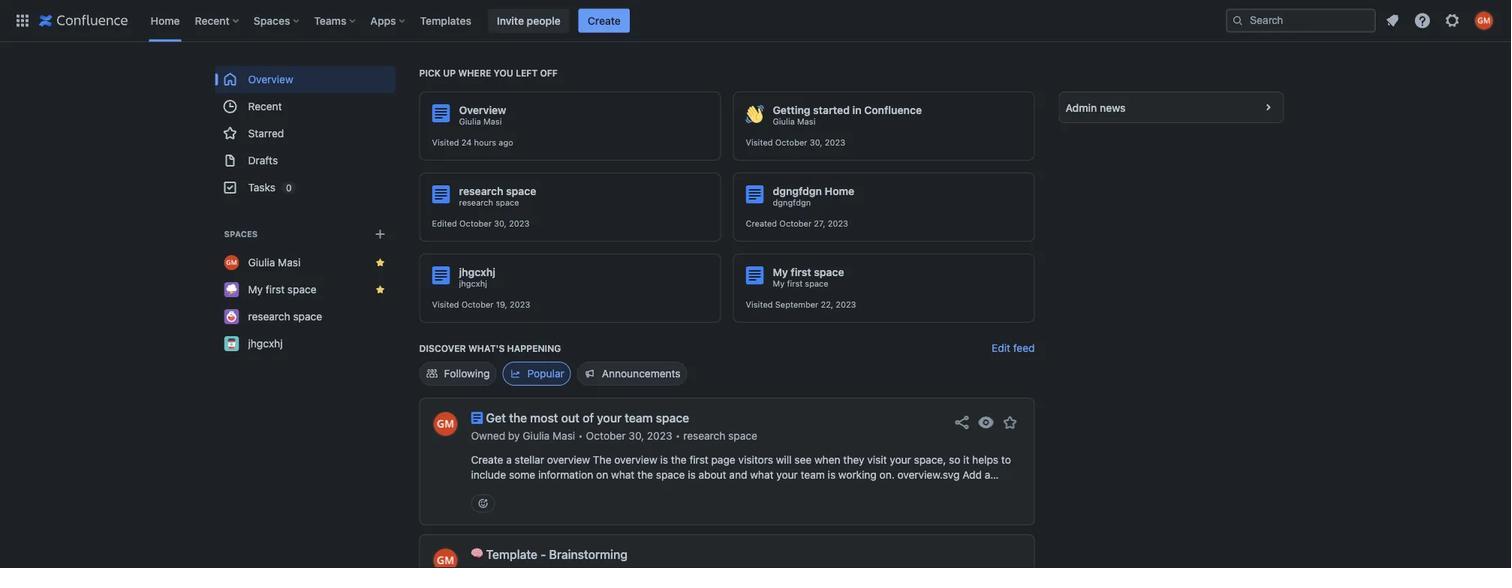 Task type: locate. For each thing, give the bounding box(es) containing it.
1 vertical spatial spaces
[[224, 229, 258, 239]]

a
[[506, 454, 512, 466], [985, 469, 991, 481]]

2 star image from the top
[[1002, 551, 1020, 569]]

october up the
[[586, 430, 626, 442]]

1 vertical spatial unstar this space image
[[374, 284, 386, 296]]

october down dgngfdgn link on the right of page
[[780, 219, 812, 229]]

the up by
[[509, 411, 527, 425]]

when
[[815, 454, 841, 466]]

2023 right 27,
[[828, 219, 849, 229]]

0 vertical spatial spaces
[[254, 14, 290, 27]]

a down the helps
[[985, 469, 991, 481]]

jhgcxhj link down research space
[[215, 330, 395, 358]]

1 star image from the top
[[1002, 414, 1020, 432]]

2023 down research space research space
[[509, 219, 530, 229]]

1 share image from the top
[[954, 414, 972, 432]]

appswitcher icon image
[[14, 12, 32, 30]]

0 horizontal spatial create
[[471, 454, 504, 466]]

0 horizontal spatial recent
[[195, 14, 230, 27]]

visited down getting
[[746, 138, 773, 148]]

notification icon image
[[1384, 12, 1402, 30]]

and left makes
[[731, 484, 749, 496]]

19,
[[496, 300, 508, 310]]

visited for jhgcxhj
[[432, 300, 459, 310]]

0 vertical spatial home
[[151, 14, 180, 27]]

0 vertical spatial and
[[730, 469, 748, 481]]

masi up research space
[[278, 256, 301, 269]]

october for dgngfdgn
[[780, 219, 812, 229]]

1 dgngfdgn from the top
[[773, 185, 822, 198]]

1 vertical spatial team
[[801, 469, 825, 481]]

0 vertical spatial share image
[[954, 414, 972, 432]]

0 vertical spatial create
[[588, 14, 621, 27]]

on
[[596, 469, 609, 481]]

announcements
[[602, 368, 681, 380]]

create a space image
[[371, 225, 389, 243]]

1 unstar this space image from the top
[[374, 257, 386, 269]]

create link
[[579, 9, 630, 33]]

1 horizontal spatial create
[[588, 14, 621, 27]]

30, down research space research space
[[494, 219, 507, 229]]

1 horizontal spatial 30,
[[629, 430, 645, 442]]

giulia
[[459, 117, 481, 127], [773, 117, 795, 127], [248, 256, 275, 269], [523, 430, 550, 442]]

0 horizontal spatial jhgcxhj link
[[215, 330, 395, 358]]

visited for overview
[[432, 138, 459, 148]]

0 horizontal spatial giulia masi
[[248, 256, 301, 269]]

recent link
[[215, 93, 395, 120]]

giulia down getting
[[773, 117, 795, 127]]

group
[[215, 66, 395, 201]]

create a stellar overview the overview is the first page visitors will see when they visit your space, so it helps to include some information on what the space is about and what your team is working on. overview.svg add a header image. this gives your overview visual appeal and makes it welcoming for visitors. explain what the space is for. start
[[471, 454, 1018, 511]]

helps
[[973, 454, 999, 466]]

overview down "october 30, 2023" button
[[615, 454, 658, 466]]

your down will
[[777, 469, 798, 481]]

• down get the most out of your team space
[[578, 430, 583, 442]]

-
[[541, 548, 546, 562]]

recent button
[[190, 9, 245, 33]]

it right so
[[964, 454, 970, 466]]

0 vertical spatial research space link
[[459, 198, 519, 208]]

0 vertical spatial giulia masi
[[459, 117, 502, 127]]

visitors
[[739, 454, 774, 466]]

overview link
[[215, 66, 395, 93]]

overview up recent link
[[248, 73, 293, 86]]

2023 for edited october 30, 2023
[[509, 219, 530, 229]]

what right on
[[611, 469, 635, 481]]

recent right home link
[[195, 14, 230, 27]]

0 vertical spatial it
[[964, 454, 970, 466]]

giulia masi up research space
[[248, 256, 301, 269]]

masi
[[484, 117, 502, 127], [798, 117, 816, 127], [278, 256, 301, 269], [553, 430, 575, 442]]

1 vertical spatial recent
[[248, 100, 282, 113]]

this
[[543, 484, 564, 496]]

my
[[773, 266, 789, 279], [773, 279, 785, 289], [248, 284, 263, 296]]

first up the visited september 22, 2023
[[791, 266, 812, 279]]

october right edited
[[460, 219, 492, 229]]

2023 right 19,
[[510, 300, 531, 310]]

team
[[625, 411, 653, 425], [801, 469, 825, 481]]

the up visual
[[671, 454, 687, 466]]

visit
[[868, 454, 887, 466]]

create inside global element
[[588, 14, 621, 27]]

0 horizontal spatial 30,
[[494, 219, 507, 229]]

your up the owned by giulia masi • october 30, 2023 • research space
[[597, 411, 622, 425]]

team up welcoming
[[801, 469, 825, 481]]

my first space link up research space
[[215, 276, 395, 303]]

24
[[462, 138, 472, 148]]

1 vertical spatial create
[[471, 454, 504, 466]]

2 • from the left
[[676, 430, 681, 442]]

2023 for created october 27, 2023
[[828, 219, 849, 229]]

edit
[[992, 342, 1011, 355]]

visited left september
[[746, 300, 773, 310]]

2023
[[825, 138, 846, 148], [509, 219, 530, 229], [828, 219, 849, 229], [510, 300, 531, 310], [836, 300, 857, 310], [647, 430, 673, 442]]

ago
[[499, 138, 514, 148]]

star image
[[1002, 414, 1020, 432], [1002, 551, 1020, 569]]

header
[[471, 484, 505, 496]]

2023 down getting started in confluence giulia masi
[[825, 138, 846, 148]]

0 horizontal spatial •
[[578, 430, 583, 442]]

0 vertical spatial overview
[[248, 73, 293, 86]]

visited october 19, 2023
[[432, 300, 531, 310]]

1 horizontal spatial home
[[825, 185, 855, 198]]

2 horizontal spatial 30,
[[810, 138, 823, 148]]

create for create a stellar overview the overview is the first page visitors will see when they visit your space, so it helps to include some information on what the space is about and what your team is working on. overview.svg add a header image. this gives your overview visual appeal and makes it welcoming for visitors. explain what the space is for. start
[[471, 454, 504, 466]]

0 horizontal spatial my first space link
[[215, 276, 395, 303]]

1 horizontal spatial research space link
[[459, 198, 519, 208]]

1 vertical spatial a
[[985, 469, 991, 481]]

2 share image from the top
[[954, 551, 972, 569]]

owned
[[471, 430, 506, 442]]

1 horizontal spatial team
[[801, 469, 825, 481]]

share image for get the most out of your team space
[[954, 414, 972, 432]]

30, down get the most out of your team space link
[[629, 430, 645, 442]]

30, down started in the top right of the page
[[810, 138, 823, 148]]

0 horizontal spatial overview
[[248, 73, 293, 86]]

my first space inside "link"
[[248, 284, 317, 296]]

home left recent popup button
[[151, 14, 180, 27]]

october
[[776, 138, 808, 148], [460, 219, 492, 229], [780, 219, 812, 229], [462, 300, 494, 310], [586, 430, 626, 442]]

•
[[578, 430, 583, 442], [676, 430, 681, 442]]

visited october 30, 2023
[[746, 138, 846, 148]]

visited left the 24
[[432, 138, 459, 148]]

visited 24 hours ago
[[432, 138, 514, 148]]

a up some
[[506, 454, 512, 466]]

overview
[[547, 454, 590, 466], [615, 454, 658, 466], [619, 484, 662, 496]]

jhgcxhj link
[[459, 279, 487, 289], [215, 330, 395, 358]]

dgngfdgn home
[[773, 185, 855, 198]]

working
[[839, 469, 877, 481]]

makes
[[752, 484, 783, 496]]

home
[[151, 14, 180, 27], [825, 185, 855, 198]]

1 horizontal spatial a
[[985, 469, 991, 481]]

overview
[[248, 73, 293, 86], [459, 104, 507, 116]]

0 horizontal spatial home
[[151, 14, 180, 27]]

2 horizontal spatial what
[[944, 484, 968, 496]]

help icon image
[[1414, 12, 1432, 30]]

team inside create a stellar overview the overview is the first page visitors will see when they visit your space, so it helps to include some information on what the space is about and what your team is working on. overview.svg add a header image. this gives your overview visual appeal and makes it welcoming for visitors. explain what the space is for. start
[[801, 469, 825, 481]]

0 horizontal spatial it
[[786, 484, 792, 496]]

jhgcxhj link up "visited october 19, 2023"
[[459, 279, 487, 289]]

share image for template - brainstorming
[[954, 551, 972, 569]]

2 dgngfdgn from the top
[[773, 198, 811, 208]]

share image
[[954, 414, 972, 432], [954, 551, 972, 569]]

september
[[776, 300, 819, 310]]

1 horizontal spatial jhgcxhj link
[[459, 279, 487, 289]]

1 vertical spatial home
[[825, 185, 855, 198]]

invite
[[497, 14, 524, 27]]

my first space link
[[215, 276, 395, 303], [773, 279, 829, 289]]

pick up where you left off
[[419, 68, 558, 78]]

giulia masi up hours
[[459, 117, 502, 127]]

unstar this space image
[[374, 257, 386, 269], [374, 284, 386, 296]]

2 vertical spatial research space link
[[684, 429, 758, 444]]

feed
[[1014, 342, 1035, 355]]

unstar this space image inside my first space "link"
[[374, 284, 386, 296]]

what down "add"
[[944, 484, 968, 496]]

recent up starred
[[248, 100, 282, 113]]

recent
[[195, 14, 230, 27], [248, 100, 282, 113]]

0 horizontal spatial a
[[506, 454, 512, 466]]

confluence image
[[39, 12, 128, 30], [39, 12, 128, 30]]

create for create
[[588, 14, 621, 27]]

team up "october 30, 2023" button
[[625, 411, 653, 425]]

masi inside getting started in confluence giulia masi
[[798, 117, 816, 127]]

2 unstar this space image from the top
[[374, 284, 386, 296]]

1 horizontal spatial giulia masi
[[459, 117, 502, 127]]

template - brainstorming
[[486, 548, 628, 562]]

gives
[[567, 484, 592, 496]]

the down "october 30, 2023" button
[[638, 469, 653, 481]]

space
[[506, 185, 537, 198], [496, 198, 519, 208], [814, 266, 845, 279], [805, 279, 829, 289], [288, 284, 317, 296], [293, 311, 322, 323], [656, 411, 690, 425], [729, 430, 758, 442], [656, 469, 685, 481], [989, 484, 1018, 496]]

overview up hours
[[459, 104, 507, 116]]

first up research space
[[266, 284, 285, 296]]

add
[[963, 469, 982, 481]]

22,
[[821, 300, 834, 310]]

started
[[814, 104, 850, 116]]

2 vertical spatial 30,
[[629, 430, 645, 442]]

unstar this space image inside giulia masi "link"
[[374, 257, 386, 269]]

0 vertical spatial unstar this space image
[[374, 257, 386, 269]]

giulia inside getting started in confluence giulia masi
[[773, 117, 795, 127]]

:wave: image
[[746, 105, 764, 123], [746, 105, 764, 123]]

overview left visual
[[619, 484, 662, 496]]

visited up discover
[[432, 300, 459, 310]]

jhgcxhj
[[459, 266, 496, 279], [459, 279, 487, 289], [248, 338, 283, 350]]

your inside get the most out of your team space link
[[597, 411, 622, 425]]

october for giulia masi
[[776, 138, 808, 148]]

banner containing home
[[0, 0, 1512, 42]]

pick
[[419, 68, 441, 78]]

0 vertical spatial recent
[[195, 14, 230, 27]]

masi down getting
[[798, 117, 816, 127]]

unstar this space image for giulia masi
[[374, 257, 386, 269]]

dgngfdgn link
[[773, 198, 811, 208]]

1 horizontal spatial •
[[676, 430, 681, 442]]

giulia masi inside "link"
[[248, 256, 301, 269]]

what
[[611, 469, 635, 481], [751, 469, 774, 481], [944, 484, 968, 496]]

october down getting
[[776, 138, 808, 148]]

2023 up visual
[[647, 430, 673, 442]]

left
[[516, 68, 538, 78]]

• right "october 30, 2023" button
[[676, 430, 681, 442]]

overview.svg
[[898, 469, 960, 481]]

2023 right 22,
[[836, 300, 857, 310]]

1 vertical spatial overview
[[459, 104, 507, 116]]

it right makes
[[786, 484, 792, 496]]

Search field
[[1227, 9, 1377, 33]]

global element
[[9, 0, 1224, 42]]

home up 27,
[[825, 185, 855, 198]]

first up about
[[690, 454, 709, 466]]

happening
[[507, 343, 561, 354]]

teams button
[[310, 9, 362, 33]]

0 vertical spatial 30,
[[810, 138, 823, 148]]

1 vertical spatial star image
[[1002, 551, 1020, 569]]

create
[[588, 14, 621, 27], [471, 454, 504, 466]]

overview inside group
[[248, 73, 293, 86]]

giulia masi link up visited october 30, 2023
[[773, 116, 816, 127]]

research space
[[248, 311, 322, 323]]

1 horizontal spatial it
[[964, 454, 970, 466]]

create up the 'include'
[[471, 454, 504, 466]]

research
[[459, 185, 504, 198], [459, 198, 494, 208], [248, 311, 290, 323], [684, 430, 726, 442]]

1 vertical spatial share image
[[954, 551, 972, 569]]

1 vertical spatial giulia masi
[[248, 256, 301, 269]]

0 horizontal spatial research space link
[[215, 303, 395, 330]]

0 horizontal spatial what
[[611, 469, 635, 481]]

:brain: image
[[471, 548, 483, 560]]

appeal
[[696, 484, 728, 496]]

and down the page
[[730, 469, 748, 481]]

create right people
[[588, 14, 621, 27]]

create inside create a stellar overview the overview is the first page visitors will see when they visit your space, so it helps to include some information on what the space is about and what your team is working on. overview.svg add a header image. this gives your overview visual appeal and makes it welcoming for visitors. explain what the space is for. start
[[471, 454, 504, 466]]

starred link
[[215, 120, 395, 147]]

my first space link up the visited september 22, 2023
[[773, 279, 829, 289]]

for
[[850, 484, 863, 496]]

october left 19,
[[462, 300, 494, 310]]

giulia masi
[[459, 117, 502, 127], [248, 256, 301, 269]]

what up makes
[[751, 469, 774, 481]]

1 vertical spatial 30,
[[494, 219, 507, 229]]

2023 for visited september 22, 2023
[[836, 300, 857, 310]]

october 30, 2023 button
[[586, 429, 673, 444]]

giulia masi link up hours
[[459, 116, 502, 127]]

0 vertical spatial star image
[[1002, 414, 1020, 432]]

spaces
[[254, 14, 290, 27], [224, 229, 258, 239]]

0 vertical spatial team
[[625, 411, 653, 425]]

drafts link
[[215, 147, 395, 174]]

spaces right recent popup button
[[254, 14, 290, 27]]

start
[[501, 499, 524, 511]]

where
[[458, 68, 492, 78]]

spaces down tasks
[[224, 229, 258, 239]]

teams
[[314, 14, 347, 27]]

2023 for visited october 30, 2023
[[825, 138, 846, 148]]

banner
[[0, 0, 1512, 42]]



Task type: vqa. For each thing, say whether or not it's contained in the screenshot.
"Edit Feed"
yes



Task type: describe. For each thing, give the bounding box(es) containing it.
giulia masi image
[[434, 412, 458, 436]]

admin news
[[1066, 101, 1126, 114]]

edited
[[432, 219, 457, 229]]

:brain: image
[[471, 548, 483, 560]]

dgngfdgn for dgngfdgn
[[773, 198, 811, 208]]

masi down out
[[553, 430, 575, 442]]

visitors.
[[866, 484, 904, 496]]

add reaction image
[[477, 498, 489, 510]]

visited september 22, 2023
[[746, 300, 857, 310]]

overview up information
[[547, 454, 590, 466]]

the down "add"
[[971, 484, 986, 496]]

october for jhgcxhj
[[462, 300, 494, 310]]

giulia masi image
[[434, 549, 458, 569]]

welcoming
[[795, 484, 847, 496]]

your up the on.
[[890, 454, 912, 466]]

hours
[[474, 138, 497, 148]]

giulia up the visited 24 hours ago
[[459, 117, 481, 127]]

discover what's happening
[[419, 343, 561, 354]]

2 horizontal spatial research space link
[[684, 429, 758, 444]]

get
[[486, 411, 506, 425]]

template - brainstorming link
[[486, 548, 631, 563]]

will
[[776, 454, 792, 466]]

edited october 30, 2023
[[432, 219, 530, 229]]

star image for get the most out of your team space
[[1002, 414, 1020, 432]]

created
[[746, 219, 778, 229]]

edit feed button
[[992, 341, 1035, 356]]

image.
[[508, 484, 540, 496]]

unstar this space image for my first space
[[374, 284, 386, 296]]

to
[[1002, 454, 1012, 466]]

30, for research
[[494, 219, 507, 229]]

getting
[[773, 104, 811, 116]]

1 horizontal spatial recent
[[248, 100, 282, 113]]

following button
[[419, 362, 497, 386]]

giulia masi link up research space
[[215, 249, 395, 276]]

1 vertical spatial jhgcxhj link
[[215, 330, 395, 358]]

by
[[508, 430, 520, 442]]

stellar
[[515, 454, 544, 466]]

27,
[[814, 219, 826, 229]]

october for research space
[[460, 219, 492, 229]]

group containing overview
[[215, 66, 395, 201]]

jhgcxhj inside jhgcxhj link
[[248, 338, 283, 350]]

include
[[471, 469, 506, 481]]

giulia masi link down most
[[523, 429, 575, 444]]

home link
[[146, 9, 184, 33]]

they
[[844, 454, 865, 466]]

news
[[1100, 101, 1126, 114]]

get the most out of your team space
[[486, 411, 690, 425]]

dgngfdgn for dgngfdgn home
[[773, 185, 822, 198]]

1 horizontal spatial overview
[[459, 104, 507, 116]]

explain
[[907, 484, 941, 496]]

0 horizontal spatial team
[[625, 411, 653, 425]]

space,
[[915, 454, 947, 466]]

unwatch image
[[978, 414, 996, 432]]

star image for template - brainstorming
[[1002, 551, 1020, 569]]

getting started in confluence giulia masi
[[773, 104, 922, 127]]

1 vertical spatial it
[[786, 484, 792, 496]]

information
[[539, 469, 594, 481]]

1 vertical spatial and
[[731, 484, 749, 496]]

see
[[795, 454, 812, 466]]

home inside global element
[[151, 14, 180, 27]]

invite people
[[497, 14, 561, 27]]

0
[[286, 183, 292, 193]]

your down on
[[595, 484, 616, 496]]

templates
[[420, 14, 472, 27]]

on.
[[880, 469, 895, 481]]

first inside create a stellar overview the overview is the first page visitors will see when they visit your space, so it helps to include some information on what the space is about and what your team is working on. overview.svg add a header image. this gives your overview visual appeal and makes it welcoming for visitors. explain what the space is for. start
[[690, 454, 709, 466]]

research space research space
[[459, 185, 537, 208]]

admin
[[1066, 101, 1098, 114]]

page
[[712, 454, 736, 466]]

1 vertical spatial research space link
[[215, 303, 395, 330]]

confluence
[[865, 104, 922, 116]]

visited for my first space
[[746, 300, 773, 310]]

1 • from the left
[[578, 430, 583, 442]]

first up september
[[787, 279, 803, 289]]

what's
[[469, 343, 505, 354]]

template
[[486, 548, 538, 562]]

edit feed
[[992, 342, 1035, 355]]

0 vertical spatial a
[[506, 454, 512, 466]]

up
[[443, 68, 456, 78]]

apps button
[[366, 9, 411, 33]]

search image
[[1233, 15, 1245, 27]]

tasks
[[248, 181, 276, 194]]

following
[[444, 368, 490, 380]]

giulia up research space
[[248, 256, 275, 269]]

out
[[562, 411, 580, 425]]

invite people button
[[488, 9, 570, 33]]

settings icon image
[[1444, 12, 1462, 30]]

apps
[[371, 14, 396, 27]]

owned by giulia masi • october 30, 2023 • research space
[[471, 430, 758, 442]]

in
[[853, 104, 862, 116]]

spaces button
[[249, 9, 305, 33]]

admin news button
[[1060, 92, 1284, 122]]

announcements button
[[577, 362, 688, 386]]

most
[[530, 411, 558, 425]]

1 horizontal spatial what
[[751, 469, 774, 481]]

masi up hours
[[484, 117, 502, 127]]

brainstorming
[[549, 548, 628, 562]]

giulia down most
[[523, 430, 550, 442]]

off
[[540, 68, 558, 78]]

recent inside popup button
[[195, 14, 230, 27]]

starred
[[248, 127, 284, 140]]

for.
[[482, 499, 498, 511]]

visual
[[665, 484, 693, 496]]

people
[[527, 14, 561, 27]]

spaces inside popup button
[[254, 14, 290, 27]]

2023 for visited october 19, 2023
[[510, 300, 531, 310]]

discover
[[419, 343, 466, 354]]

templates link
[[416, 9, 476, 33]]

drafts
[[248, 154, 278, 167]]

get the most out of your team space link
[[486, 411, 693, 426]]

0 vertical spatial jhgcxhj link
[[459, 279, 487, 289]]

1 horizontal spatial my first space link
[[773, 279, 829, 289]]

about
[[699, 469, 727, 481]]

30, for getting
[[810, 138, 823, 148]]

popular button
[[503, 362, 571, 386]]



